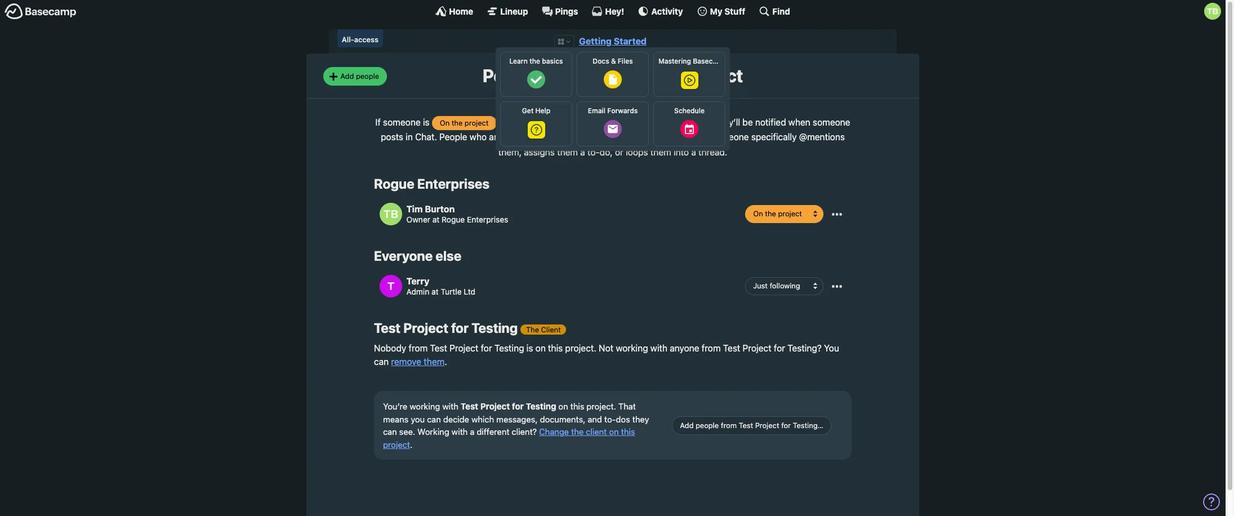 Task type: describe. For each thing, give the bounding box(es) containing it.
just
[[512, 133, 527, 142]]

1 horizontal spatial them
[[557, 147, 578, 157]]

switch accounts image
[[5, 3, 77, 20]]

assigns
[[524, 147, 555, 157]]

add people from test project for testing…
[[680, 421, 824, 430]]

&
[[611, 57, 616, 65]]

project inside 'change the client on this project'
[[383, 439, 410, 450]]

everyone else
[[374, 248, 462, 264]]

tim burton owner at           rogue enterprises
[[407, 204, 508, 224]]

project inside the won't hear from the project unless someone specifically @mentions them, assigns them a to-do, or loops them into a thread.
[[652, 132, 681, 142]]

my stuff button
[[697, 6, 746, 17]]

0 horizontal spatial working
[[410, 401, 440, 412]]

remove them link
[[391, 357, 445, 367]]

add people from test project for testing… link
[[672, 417, 832, 435]]

nobody
[[374, 343, 406, 354]]

rogue enterprises
[[374, 176, 490, 191]]

on
[[440, 118, 450, 127]]

learn the basics
[[510, 57, 563, 65]]

you're working with test project for testing
[[383, 401, 556, 412]]

for down turtle
[[451, 320, 469, 336]]

the inside the won't hear from the project unless someone specifically @mentions them, assigns them a to-do, or loops them into a thread.
[[636, 132, 650, 142]]

from inside the won't hear from the project unless someone specifically @mentions them, assigns them a to-do, or loops them into a thread.
[[615, 132, 634, 142]]

1 horizontal spatial who
[[543, 65, 579, 86]]

docs & files link
[[577, 52, 649, 97]]

test project for testing the client
[[374, 320, 561, 336]]

tim burton image inside main element
[[1205, 3, 1222, 20]]

admin
[[407, 287, 430, 297]]

terry admin at           turtle ltd
[[407, 276, 476, 297]]

for down test project for testing the client
[[481, 343, 492, 354]]

that
[[619, 401, 636, 412]]

hear
[[595, 132, 613, 142]]

all-access element
[[338, 29, 383, 48]]

nobody from test project for testing is on this project.         not working with anyone from test project for testing? you can
[[374, 343, 840, 367]]

change
[[539, 427, 569, 437]]

my stuff
[[710, 6, 746, 16]]

for up messages,
[[512, 401, 524, 412]]

getting
[[579, 36, 612, 46]]

breadcrumb element
[[329, 29, 897, 151]]

getting started
[[579, 36, 647, 46]]

which
[[472, 414, 494, 424]]

loops
[[626, 147, 648, 157]]

terry
[[407, 276, 430, 286]]

at inside terry admin at           turtle ltd
[[432, 287, 439, 297]]

see
[[617, 65, 646, 86]]

project left the testing…
[[755, 421, 780, 430]]

on this project.               that means you can decide which messages, documents, and to-dos they can see.               working with a different client?
[[383, 401, 649, 437]]

a for the
[[692, 147, 696, 157]]

forwards
[[608, 106, 638, 115]]

up
[[587, 117, 597, 127]]

the down email forwards
[[610, 117, 623, 127]]

they'll
[[716, 117, 740, 127]]

my
[[710, 6, 723, 16]]

on inside on this project.               that means you can decide which messages, documents, and to-dos they can see.               working with a different client?
[[559, 401, 568, 412]]

if
[[375, 117, 381, 127]]

docs
[[593, 57, 609, 65]]

add for you're working with
[[680, 421, 694, 430]]

basecamp
[[693, 57, 727, 65]]

email
[[588, 106, 606, 115]]

not
[[599, 343, 614, 354]]

client
[[541, 325, 561, 334]]

to- inside on this project.               that means you can decide which messages, documents, and to-dos they can see.               working with a different client?
[[605, 414, 616, 424]]

burton
[[425, 204, 455, 214]]

for left testing?
[[774, 343, 785, 354]]

who inside their avatar will show up at the top of the project and they'll be notified when someone posts in chat.         people who are
[[470, 132, 487, 142]]

their avatar will show up at the top of the project and they'll be notified when someone posts in chat.         people who are
[[381, 117, 851, 142]]

you
[[411, 414, 425, 424]]

testing?
[[788, 343, 822, 354]]

activity
[[652, 6, 683, 16]]

add for people who can see this project
[[340, 72, 354, 81]]

get
[[522, 106, 534, 115]]

started
[[614, 36, 647, 46]]

you
[[824, 343, 840, 354]]

means
[[383, 414, 409, 424]]

basics
[[542, 57, 563, 65]]

0 horizontal spatial .
[[410, 439, 413, 450]]

will
[[547, 117, 560, 127]]

email forwards link
[[577, 101, 649, 146]]

activity link
[[638, 6, 683, 17]]

you're
[[383, 401, 408, 412]]

to- inside the won't hear from the project unless someone specifically @mentions them, assigns them a to-do, or loops them into a thread.
[[588, 147, 600, 157]]

following
[[529, 133, 559, 142]]

home
[[449, 6, 473, 16]]

won't hear from the project unless someone specifically @mentions them, assigns them a to-do, or loops them into a thread.
[[498, 132, 845, 157]]

project down test project for testing the client
[[450, 343, 479, 354]]

posts
[[381, 132, 403, 142]]

notified
[[755, 117, 786, 127]]

specifically
[[752, 132, 797, 142]]

testing inside nobody from test project for testing is on this project.         not working with anyone from test project for testing? you can
[[495, 343, 524, 354]]

people for people who can see this project
[[356, 72, 379, 81]]

main element
[[0, 0, 1226, 22]]

lineup link
[[487, 6, 528, 17]]



Task type: vqa. For each thing, say whether or not it's contained in the screenshot.
your inside the 'Now you have one central, organized place to put the files, track the work, discuss ideas, set deadlines, make decisions, manage projects, and make progress with your team.'
no



Task type: locate. For each thing, give the bounding box(es) containing it.
who up "help"
[[543, 65, 579, 86]]

0 vertical spatial to-
[[588, 147, 600, 157]]

1 horizontal spatial people
[[483, 65, 540, 86]]

hey! button
[[592, 6, 624, 17]]

on
[[536, 343, 546, 354], [559, 401, 568, 412], [609, 427, 619, 437]]

is inside nobody from test project for testing is on this project.         not working with anyone from test project for testing? you can
[[527, 343, 533, 354]]

2 horizontal spatial a
[[692, 147, 696, 157]]

1 vertical spatial rogue
[[442, 215, 465, 224]]

2 horizontal spatial them
[[651, 147, 671, 157]]

do,
[[600, 147, 613, 157]]

0 vertical spatial testing
[[472, 320, 518, 336]]

remove
[[391, 357, 422, 367]]

project up 'into'
[[652, 132, 681, 142]]

on down the
[[536, 343, 546, 354]]

people down on
[[439, 132, 467, 142]]

someone up @mentions
[[813, 117, 851, 127]]

for left the testing…
[[782, 421, 791, 430]]

a down won't
[[581, 147, 585, 157]]

with inside on this project.               that means you can decide which messages, documents, and to-dos they can see.               working with a different client?
[[452, 427, 468, 437]]

1 horizontal spatial people
[[696, 421, 719, 430]]

0 vertical spatial who
[[543, 65, 579, 86]]

0 vertical spatial on
[[536, 343, 546, 354]]

0 horizontal spatial add
[[340, 72, 354, 81]]

0 vertical spatial .
[[445, 357, 447, 367]]

0 horizontal spatial someone
[[383, 117, 421, 127]]

them down won't
[[557, 147, 578, 157]]

tim
[[407, 204, 423, 214]]

1 horizontal spatial on
[[559, 401, 568, 412]]

. down see.
[[410, 439, 413, 450]]

. right 'remove'
[[445, 357, 447, 367]]

0 horizontal spatial is
[[423, 117, 430, 127]]

change the client on this project link
[[383, 427, 635, 450]]

a for that
[[470, 427, 475, 437]]

1 vertical spatial testing
[[495, 343, 524, 354]]

1 horizontal spatial tim burton image
[[1205, 3, 1222, 20]]

when
[[789, 117, 811, 127]]

the down of
[[636, 132, 650, 142]]

0 horizontal spatial to-
[[588, 147, 600, 157]]

and inside their avatar will show up at the top of the project and they'll be notified when someone posts in chat.         people who are
[[698, 117, 714, 127]]

0 vertical spatial people
[[483, 65, 540, 86]]

them
[[557, 147, 578, 157], [651, 147, 671, 157], [424, 357, 445, 367]]

rogue up tim
[[374, 176, 415, 191]]

lineup
[[500, 6, 528, 16]]

learn
[[510, 57, 528, 65]]

this inside nobody from test project for testing is on this project.         not working with anyone from test project for testing? you can
[[548, 343, 563, 354]]

2 horizontal spatial someone
[[813, 117, 851, 127]]

into
[[674, 147, 689, 157]]

and
[[698, 117, 714, 127], [588, 414, 602, 424]]

mastering basecamp link
[[654, 52, 727, 97]]

working
[[418, 427, 449, 437]]

at right up
[[599, 117, 607, 127]]

get help link
[[500, 101, 572, 146]]

someone
[[383, 117, 421, 127], [813, 117, 851, 127], [712, 132, 749, 142]]

who left are
[[470, 132, 487, 142]]

can inside nobody from test project for testing is on this project.         not working with anyone from test project for testing? you can
[[374, 357, 389, 367]]

a down which
[[470, 427, 475, 437]]

testing left the
[[472, 320, 518, 336]]

chat.
[[415, 132, 437, 142]]

at inside 'tim burton owner at           rogue enterprises'
[[433, 215, 440, 224]]

1 vertical spatial tim burton image
[[380, 203, 402, 225]]

avatar
[[520, 117, 545, 127]]

pings
[[555, 6, 578, 16]]

this right 'see'
[[650, 65, 681, 86]]

someone inside the won't hear from the project unless someone specifically @mentions them, assigns them a to-do, or loops them into a thread.
[[712, 132, 749, 142]]

mastering
[[659, 57, 691, 65]]

at inside their avatar will show up at the top of the project and they'll be notified when someone posts in chat.         people who are
[[599, 117, 607, 127]]

add
[[340, 72, 354, 81], [680, 421, 694, 430]]

them,
[[498, 147, 522, 157]]

working
[[616, 343, 648, 354], [410, 401, 440, 412]]

project
[[404, 320, 448, 336], [450, 343, 479, 354], [743, 343, 772, 354], [481, 401, 510, 412], [755, 421, 780, 430]]

2 horizontal spatial on
[[609, 427, 619, 437]]

1 horizontal spatial working
[[616, 343, 648, 354]]

project left their
[[465, 118, 489, 127]]

0 vertical spatial at
[[599, 117, 607, 127]]

find
[[773, 6, 790, 16]]

different
[[477, 427, 510, 437]]

learn the basics link
[[500, 52, 572, 97]]

project up schedule
[[685, 65, 743, 86]]

1 horizontal spatial a
[[581, 147, 585, 157]]

0 horizontal spatial who
[[470, 132, 487, 142]]

project up remove them .
[[404, 320, 448, 336]]

hey!
[[605, 6, 624, 16]]

on up documents,
[[559, 401, 568, 412]]

0 vertical spatial enterprises
[[417, 176, 490, 191]]

anyone
[[670, 343, 700, 354]]

2 vertical spatial at
[[432, 287, 439, 297]]

are
[[489, 132, 502, 142]]

project down schedule
[[667, 117, 696, 127]]

they
[[633, 414, 649, 424]]

access
[[354, 35, 379, 44]]

project. inside on this project.               that means you can decide which messages, documents, and to-dos they can see.               working with a different client?
[[587, 401, 616, 412]]

0 vertical spatial working
[[616, 343, 648, 354]]

the left client
[[571, 427, 584, 437]]

the right "learn" at top left
[[530, 57, 540, 65]]

a inside on this project.               that means you can decide which messages, documents, and to-dos they can see.               working with a different client?
[[470, 427, 475, 437]]

on inside nobody from test project for testing is on this project.         not working with anyone from test project for testing? you can
[[536, 343, 546, 354]]

a right 'into'
[[692, 147, 696, 157]]

email forwards
[[588, 106, 638, 115]]

is down the
[[527, 343, 533, 354]]

project. left not
[[565, 343, 597, 354]]

get help
[[522, 106, 551, 115]]

1 vertical spatial at
[[433, 215, 440, 224]]

testing…
[[793, 421, 824, 430]]

the right on
[[452, 118, 463, 127]]

project inside their avatar will show up at the top of the project and they'll be notified when someone posts in chat.         people who are
[[667, 117, 696, 127]]

all-access
[[342, 35, 379, 44]]

0 horizontal spatial rogue
[[374, 176, 415, 191]]

1 horizontal spatial to-
[[605, 414, 616, 424]]

testing up documents,
[[526, 401, 556, 412]]

on inside 'change the client on this project'
[[609, 427, 619, 437]]

0 horizontal spatial on
[[536, 343, 546, 354]]

1 vertical spatial and
[[588, 414, 602, 424]]

0 vertical spatial rogue
[[374, 176, 415, 191]]

client?
[[512, 427, 537, 437]]

2 vertical spatial with
[[452, 427, 468, 437]]

with left anyone
[[651, 343, 668, 354]]

1 vertical spatial who
[[470, 132, 487, 142]]

the
[[526, 325, 539, 334]]

show
[[563, 117, 584, 127]]

this inside 'change the client on this project'
[[621, 427, 635, 437]]

someone up in
[[383, 117, 421, 127]]

people who can see this project
[[483, 65, 743, 86]]

the right of
[[652, 117, 665, 127]]

people up 'get'
[[483, 65, 540, 86]]

0 horizontal spatial and
[[588, 414, 602, 424]]

add down "all-"
[[340, 72, 354, 81]]

2 vertical spatial testing
[[526, 401, 556, 412]]

and up client
[[588, 414, 602, 424]]

rogue down burton
[[442, 215, 465, 224]]

documents,
[[540, 414, 586, 424]]

someone down they'll
[[712, 132, 749, 142]]

project left testing?
[[743, 343, 772, 354]]

enterprises inside 'tim burton owner at           rogue enterprises'
[[467, 215, 508, 224]]

help
[[536, 106, 551, 115]]

at left turtle
[[432, 287, 439, 297]]

0 vertical spatial tim burton image
[[1205, 3, 1222, 20]]

the inside 'link'
[[530, 57, 540, 65]]

1 vertical spatial people
[[696, 421, 719, 430]]

someone inside their avatar will show up at the top of the project and they'll be notified when someone posts in chat.         people who are
[[813, 117, 851, 127]]

find button
[[759, 6, 790, 17]]

add people
[[340, 72, 379, 81]]

rogue inside 'tim burton owner at           rogue enterprises'
[[442, 215, 465, 224]]

of
[[641, 117, 649, 127]]

1 vertical spatial with
[[442, 401, 459, 412]]

just following
[[512, 133, 559, 142]]

messages,
[[497, 414, 538, 424]]

0 horizontal spatial them
[[424, 357, 445, 367]]

with inside nobody from test project for testing is on this project.         not working with anyone from test project for testing? you can
[[651, 343, 668, 354]]

with down 'decide'
[[452, 427, 468, 437]]

working right not
[[616, 343, 648, 354]]

to- up client
[[605, 414, 616, 424]]

1 vertical spatial enterprises
[[467, 215, 508, 224]]

to- down "hear"
[[588, 147, 600, 157]]

their
[[499, 117, 518, 127]]

decide
[[443, 414, 469, 424]]

people
[[483, 65, 540, 86], [439, 132, 467, 142]]

owner
[[407, 215, 430, 224]]

this
[[650, 65, 681, 86], [548, 343, 563, 354], [571, 401, 585, 412], [621, 427, 635, 437]]

else
[[436, 248, 462, 264]]

1 vertical spatial .
[[410, 439, 413, 450]]

project. inside nobody from test project for testing is on this project.         not working with anyone from test project for testing? you can
[[565, 343, 597, 354]]

who
[[543, 65, 579, 86], [470, 132, 487, 142]]

this down the client
[[548, 343, 563, 354]]

1 horizontal spatial is
[[527, 343, 533, 354]]

1 horizontal spatial .
[[445, 357, 447, 367]]

ltd
[[464, 287, 476, 297]]

the
[[530, 57, 540, 65], [610, 117, 623, 127], [652, 117, 665, 127], [452, 118, 463, 127], [636, 132, 650, 142], [571, 427, 584, 437]]

tim burton image
[[1205, 3, 1222, 20], [380, 203, 402, 225]]

0 vertical spatial add
[[340, 72, 354, 81]]

this down dos
[[621, 427, 635, 437]]

thread.
[[699, 147, 728, 157]]

this inside on this project.               that means you can decide which messages, documents, and to-dos they can see.               working with a different client?
[[571, 401, 585, 412]]

2 vertical spatial on
[[609, 427, 619, 437]]

at down burton
[[433, 215, 440, 224]]

0 horizontal spatial people
[[439, 132, 467, 142]]

1 vertical spatial add
[[680, 421, 694, 430]]

is up 'chat.'
[[423, 117, 430, 127]]

1 vertical spatial to-
[[605, 414, 616, 424]]

project. up dos
[[587, 401, 616, 412]]

this up documents,
[[571, 401, 585, 412]]

1 horizontal spatial rogue
[[442, 215, 465, 224]]

1 horizontal spatial add
[[680, 421, 694, 430]]

to-
[[588, 147, 600, 157], [605, 414, 616, 424]]

0 vertical spatial and
[[698, 117, 714, 127]]

1 vertical spatial is
[[527, 343, 533, 354]]

working inside nobody from test project for testing is on this project.         not working with anyone from test project for testing? you can
[[616, 343, 648, 354]]

with up 'decide'
[[442, 401, 459, 412]]

0 horizontal spatial people
[[356, 72, 379, 81]]

project
[[685, 65, 743, 86], [667, 117, 696, 127], [465, 118, 489, 127], [652, 132, 681, 142], [383, 439, 410, 450]]

working up you
[[410, 401, 440, 412]]

the inside 'change the client on this project'
[[571, 427, 584, 437]]

them left 'into'
[[651, 147, 671, 157]]

people inside their avatar will show up at the top of the project and they'll be notified when someone posts in chat.         people who are
[[439, 132, 467, 142]]

project.
[[565, 343, 597, 354], [587, 401, 616, 412]]

stuff
[[725, 6, 746, 16]]

from
[[615, 132, 634, 142], [409, 343, 428, 354], [702, 343, 721, 354], [721, 421, 737, 430]]

0 vertical spatial people
[[356, 72, 379, 81]]

testing down test project for testing the client
[[495, 343, 524, 354]]

1 vertical spatial working
[[410, 401, 440, 412]]

and inside on this project.               that means you can decide which messages, documents, and to-dos they can see.               working with a different client?
[[588, 414, 602, 424]]

be
[[743, 117, 753, 127]]

if someone is
[[375, 117, 432, 127]]

schedule link
[[654, 101, 726, 146]]

1 horizontal spatial someone
[[712, 132, 749, 142]]

1 vertical spatial project.
[[587, 401, 616, 412]]

0 vertical spatial is
[[423, 117, 430, 127]]

1 vertical spatial people
[[439, 132, 467, 142]]

unless
[[683, 132, 709, 142]]

add right they
[[680, 421, 694, 430]]

project up which
[[481, 401, 510, 412]]

or
[[615, 147, 624, 157]]

home link
[[436, 6, 473, 17]]

1 horizontal spatial and
[[698, 117, 714, 127]]

everyone
[[374, 248, 433, 264]]

project down see.
[[383, 439, 410, 450]]

on down dos
[[609, 427, 619, 437]]

and for to-
[[588, 414, 602, 424]]

people
[[356, 72, 379, 81], [696, 421, 719, 430]]

schedule
[[675, 106, 705, 115]]

won't
[[570, 132, 592, 142]]

a
[[581, 147, 585, 157], [692, 147, 696, 157], [470, 427, 475, 437]]

and up "unless"
[[698, 117, 714, 127]]

1 vertical spatial on
[[559, 401, 568, 412]]

getting started link
[[579, 36, 647, 46]]

@mentions
[[799, 132, 845, 142]]

people for you're working with
[[696, 421, 719, 430]]

them right 'remove'
[[424, 357, 445, 367]]

docs & files
[[593, 57, 633, 65]]

files
[[618, 57, 633, 65]]

and for they'll
[[698, 117, 714, 127]]

terry image
[[380, 275, 402, 298]]

0 vertical spatial project.
[[565, 343, 597, 354]]

top
[[625, 117, 639, 127]]

0 horizontal spatial tim burton image
[[380, 203, 402, 225]]

0 horizontal spatial a
[[470, 427, 475, 437]]

0 vertical spatial with
[[651, 343, 668, 354]]



